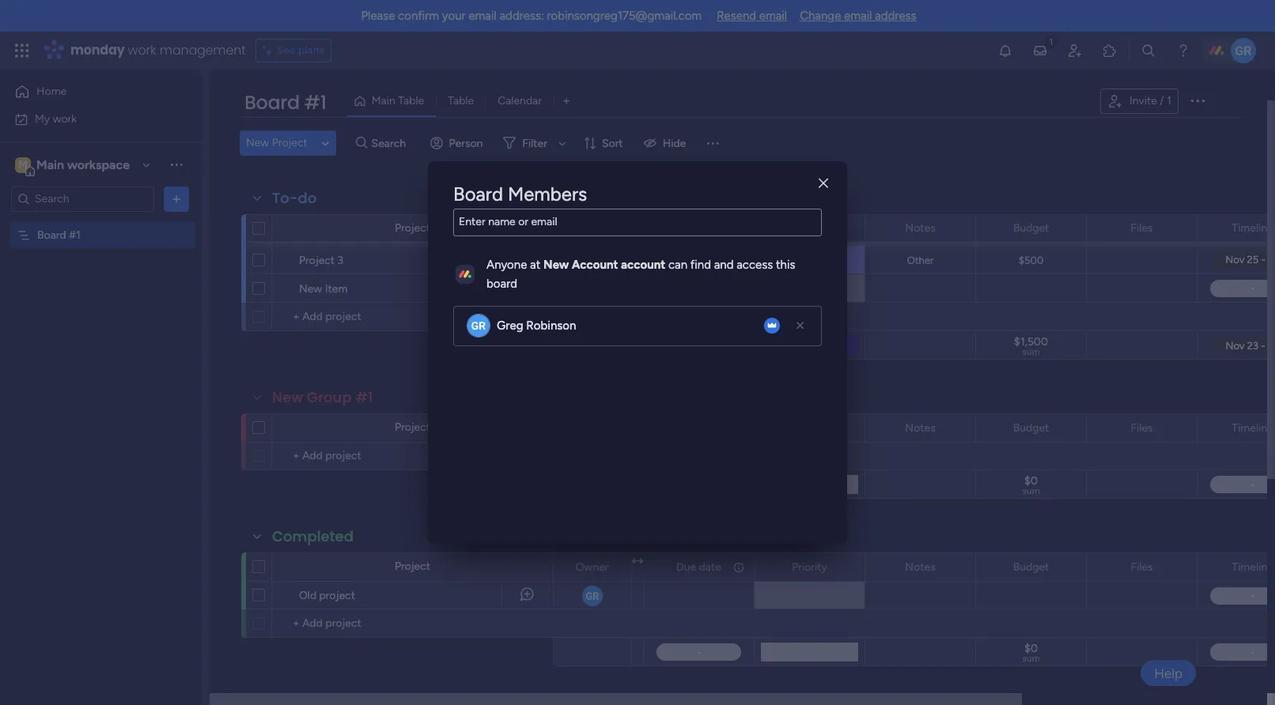 Task type: locate. For each thing, give the bounding box(es) containing it.
due date
[[676, 560, 721, 574]]

0 horizontal spatial board #1
[[37, 228, 81, 242]]

Budget field
[[1009, 220, 1053, 237], [1009, 420, 1053, 437], [1009, 559, 1053, 576]]

$0
[[1025, 475, 1038, 488], [1025, 642, 1038, 656]]

1 horizontal spatial work
[[128, 41, 156, 59]]

0 vertical spatial notes field
[[901, 220, 940, 237]]

dapulse checkmark sign image
[[1215, 224, 1224, 243]]

files
[[1131, 221, 1153, 235], [1131, 421, 1153, 435], [1131, 560, 1153, 574]]

1 vertical spatial nov
[[682, 254, 702, 266]]

0 horizontal spatial #1
[[69, 228, 81, 242]]

2 vertical spatial files
[[1131, 560, 1153, 574]]

notes
[[905, 221, 936, 235], [905, 421, 936, 435], [905, 560, 936, 574]]

new inside 'field'
[[272, 388, 303, 407]]

1 vertical spatial $0
[[1025, 642, 1038, 656]]

timeline for do
[[1232, 221, 1273, 235]]

2 priority field from the top
[[788, 559, 831, 576]]

0 vertical spatial notes
[[905, 221, 936, 235]]

1 vertical spatial main
[[36, 157, 64, 172]]

1 vertical spatial work
[[53, 112, 77, 125]]

nov left 23
[[682, 254, 702, 266]]

please confirm your email address: robinsongreg175@gmail.com
[[361, 9, 702, 23]]

see
[[277, 44, 296, 57]]

robinsongreg175@gmail.com
[[547, 9, 702, 23]]

invite / 1
[[1130, 94, 1172, 108]]

main for main workspace
[[36, 157, 64, 172]]

main
[[372, 94, 395, 108], [36, 157, 64, 172]]

work for monday
[[128, 41, 156, 59]]

$0 sum
[[1022, 475, 1040, 497], [1022, 642, 1040, 665]]

#1 right group
[[356, 388, 373, 407]]

23
[[704, 254, 715, 266]]

new
[[246, 136, 269, 150], [544, 258, 569, 272], [299, 282, 322, 296], [272, 388, 303, 407]]

None field
[[572, 220, 613, 237], [673, 220, 725, 237], [572, 220, 613, 237], [673, 220, 725, 237]]

1 vertical spatial sum
[[1022, 486, 1040, 497]]

1 vertical spatial $0 sum
[[1022, 642, 1040, 665]]

1 vertical spatial budget field
[[1009, 420, 1053, 437]]

email right change in the top of the page
[[844, 9, 872, 23]]

2 timeline from the top
[[1232, 421, 1273, 435]]

v2 expand column image
[[632, 555, 643, 569]]

email right your on the top
[[469, 9, 497, 23]]

3 notes from the top
[[905, 560, 936, 574]]

board up new project
[[244, 89, 300, 116]]

2 vertical spatial files field
[[1127, 559, 1157, 576]]

$1,500
[[1014, 335, 1048, 349]]

3 email from the left
[[844, 9, 872, 23]]

board
[[487, 277, 517, 291]]

0 vertical spatial sum
[[1022, 347, 1040, 358]]

help image
[[1176, 43, 1191, 59]]

v2 done deadline image
[[649, 225, 662, 240]]

help
[[1154, 666, 1183, 682]]

1 nov from the top
[[682, 227, 701, 239]]

0 horizontal spatial main
[[36, 157, 64, 172]]

0 vertical spatial work
[[128, 41, 156, 59]]

person
[[449, 136, 483, 150]]

0 vertical spatial board
[[244, 89, 300, 116]]

priority right column information icon
[[792, 560, 827, 574]]

0 vertical spatial $0
[[1025, 475, 1038, 488]]

Files field
[[1127, 220, 1157, 237], [1127, 420, 1157, 437], [1127, 559, 1157, 576]]

main right workspace icon
[[36, 157, 64, 172]]

2 vertical spatial board
[[37, 228, 66, 242]]

work right monday
[[128, 41, 156, 59]]

0 vertical spatial priority
[[792, 221, 827, 235]]

0 horizontal spatial board
[[37, 228, 66, 242]]

3 files field from the top
[[1127, 559, 1157, 576]]

anyone at new account account
[[487, 258, 666, 272]]

1 vertical spatial timeline
[[1232, 421, 1273, 435]]

priority for first priority field
[[792, 221, 827, 235]]

can find and access this board
[[487, 258, 795, 291]]

main inside main table button
[[372, 94, 395, 108]]

Notes field
[[901, 220, 940, 237], [901, 420, 940, 437], [901, 559, 940, 576]]

1 $0 from the top
[[1025, 475, 1038, 488]]

2 vertical spatial sum
[[1022, 653, 1040, 665]]

1 vertical spatial priority
[[792, 560, 827, 574]]

see plans button
[[255, 39, 332, 62]]

please
[[361, 9, 395, 23]]

Priority field
[[788, 220, 831, 237], [788, 559, 831, 576]]

board
[[244, 89, 300, 116], [453, 183, 503, 206], [37, 228, 66, 242]]

nov
[[682, 227, 701, 239], [682, 254, 702, 266]]

2 email from the left
[[759, 9, 787, 23]]

3 files from the top
[[1131, 560, 1153, 574]]

members
[[508, 183, 587, 206]]

1 timeline field from the top
[[1228, 220, 1275, 237]]

calendar button
[[486, 89, 554, 114]]

2 table from the left
[[448, 94, 474, 108]]

main workspace
[[36, 157, 130, 172]]

nov left the 22
[[682, 227, 701, 239]]

0 vertical spatial main
[[372, 94, 395, 108]]

0 vertical spatial timeline
[[1232, 221, 1273, 235]]

3
[[337, 254, 344, 267]]

2 vertical spatial budget field
[[1009, 559, 1053, 576]]

1 vertical spatial board #1
[[37, 228, 81, 242]]

0 vertical spatial budget
[[1013, 221, 1049, 235]]

greg robinson
[[497, 319, 576, 333]]

sort
[[602, 136, 623, 150]]

1 vertical spatial priority field
[[788, 559, 831, 576]]

2 horizontal spatial email
[[844, 9, 872, 23]]

3 budget from the top
[[1013, 560, 1049, 574]]

None text field
[[453, 209, 822, 237]]

0 vertical spatial $0 sum
[[1022, 475, 1040, 497]]

board #1 inside field
[[244, 89, 327, 116]]

2 vertical spatial timeline
[[1232, 560, 1273, 574]]

timeline field for do
[[1228, 220, 1275, 237]]

3 notes field from the top
[[901, 559, 940, 576]]

greg robinson link
[[497, 319, 576, 333]]

medium
[[790, 253, 830, 267]]

new left group
[[272, 388, 303, 407]]

1 horizontal spatial email
[[759, 9, 787, 23]]

1 notes from the top
[[905, 221, 936, 235]]

2 vertical spatial #1
[[356, 388, 373, 407]]

main up search "field"
[[372, 94, 395, 108]]

0 vertical spatial nov
[[682, 227, 701, 239]]

budget
[[1013, 221, 1049, 235], [1013, 421, 1049, 435], [1013, 560, 1049, 574]]

nov for nov 22
[[682, 227, 701, 239]]

2 vertical spatial notes
[[905, 560, 936, 574]]

1 horizontal spatial table
[[448, 94, 474, 108]]

hide button
[[637, 131, 696, 156]]

new for item
[[299, 282, 322, 296]]

work right my
[[53, 112, 77, 125]]

to-do
[[272, 188, 317, 208]]

2 vertical spatial budget
[[1013, 560, 1049, 574]]

new left item
[[299, 282, 322, 296]]

add view image
[[563, 95, 570, 107]]

board #1 down the search in workspace field
[[37, 228, 81, 242]]

1 timeline from the top
[[1232, 221, 1273, 235]]

notes for second "notes" field
[[905, 421, 936, 435]]

1 vertical spatial files field
[[1127, 420, 1157, 437]]

0 vertical spatial budget field
[[1009, 220, 1053, 237]]

priority field up 'medium'
[[788, 220, 831, 237]]

1 vertical spatial files
[[1131, 421, 1153, 435]]

table up search "field"
[[398, 94, 424, 108]]

2 files field from the top
[[1127, 420, 1157, 437]]

work inside button
[[53, 112, 77, 125]]

email right resend
[[759, 9, 787, 23]]

0 vertical spatial board #1
[[244, 89, 327, 116]]

1 email from the left
[[469, 9, 497, 23]]

2 notes from the top
[[905, 421, 936, 435]]

3 sum from the top
[[1022, 653, 1040, 665]]

table up person popup button
[[448, 94, 474, 108]]

#1 up angle down icon
[[304, 89, 327, 116]]

1 sum from the top
[[1022, 347, 1040, 358]]

0 vertical spatial files field
[[1127, 220, 1157, 237]]

home button
[[9, 79, 170, 104]]

main inside workspace selection element
[[36, 157, 64, 172]]

new down board #1 field on the left
[[246, 136, 269, 150]]

0 horizontal spatial email
[[469, 9, 497, 23]]

2 $0 sum from the top
[[1022, 642, 1040, 665]]

table button
[[436, 89, 486, 114]]

1 table from the left
[[398, 94, 424, 108]]

1 vertical spatial board
[[453, 183, 503, 206]]

2 timeline field from the top
[[1228, 420, 1275, 437]]

new crown image
[[764, 318, 780, 334]]

1 horizontal spatial board #1
[[244, 89, 327, 116]]

email for resend email
[[759, 9, 787, 23]]

0 vertical spatial priority field
[[788, 220, 831, 237]]

new item
[[299, 282, 348, 296]]

Timeline field
[[1228, 220, 1275, 237], [1228, 420, 1275, 437], [1228, 559, 1275, 576]]

board down person
[[453, 183, 503, 206]]

2 nov from the top
[[682, 254, 702, 266]]

1
[[1167, 94, 1172, 108]]

1 priority from the top
[[792, 221, 827, 235]]

1 horizontal spatial main
[[372, 94, 395, 108]]

board members
[[453, 183, 587, 206]]

search everything image
[[1141, 43, 1157, 59]]

new inside button
[[246, 136, 269, 150]]

1 vertical spatial #1
[[69, 228, 81, 242]]

email
[[469, 9, 497, 23], [759, 9, 787, 23], [844, 9, 872, 23]]

1 vertical spatial notes
[[905, 421, 936, 435]]

#1
[[304, 89, 327, 116], [69, 228, 81, 242], [356, 388, 373, 407]]

resend email link
[[717, 9, 787, 23]]

inbox image
[[1032, 43, 1048, 59]]

priority up 'medium'
[[792, 221, 827, 235]]

option
[[0, 221, 202, 224]]

1 files field from the top
[[1127, 220, 1157, 237]]

to-
[[272, 188, 298, 208]]

0 horizontal spatial work
[[53, 112, 77, 125]]

#1 inside 'field'
[[356, 388, 373, 407]]

main table button
[[347, 89, 436, 114]]

workspace image
[[15, 156, 31, 174]]

1 horizontal spatial #1
[[304, 89, 327, 116]]

0 vertical spatial files
[[1131, 221, 1153, 235]]

22
[[704, 227, 716, 239]]

Owner field
[[572, 559, 613, 576]]

1 priority field from the top
[[788, 220, 831, 237]]

0 vertical spatial #1
[[304, 89, 327, 116]]

2 priority from the top
[[792, 560, 827, 574]]

item
[[325, 282, 348, 296]]

1 horizontal spatial board
[[244, 89, 300, 116]]

1 vertical spatial timeline field
[[1228, 420, 1275, 437]]

notes
[[928, 227, 954, 239]]

2 sum from the top
[[1022, 486, 1040, 497]]

$1,000
[[1015, 227, 1047, 239]]

group
[[307, 388, 352, 407]]

priority
[[792, 221, 827, 235], [792, 560, 827, 574]]

3 timeline field from the top
[[1228, 559, 1275, 576]]

0 horizontal spatial table
[[398, 94, 424, 108]]

Enter name or email text field
[[453, 209, 822, 237]]

my work button
[[9, 106, 170, 132]]

sum
[[1022, 347, 1040, 358], [1022, 486, 1040, 497], [1022, 653, 1040, 665]]

project
[[319, 589, 355, 603]]

board inside list box
[[37, 228, 66, 242]]

2 vertical spatial timeline field
[[1228, 559, 1275, 576]]

access
[[737, 258, 773, 272]]

board down the search in workspace field
[[37, 228, 66, 242]]

0 vertical spatial timeline field
[[1228, 220, 1275, 237]]

work
[[128, 41, 156, 59], [53, 112, 77, 125]]

New Group #1 field
[[268, 388, 377, 408]]

#1 down the search in workspace field
[[69, 228, 81, 242]]

2 vertical spatial notes field
[[901, 559, 940, 576]]

2 $0 from the top
[[1025, 642, 1038, 656]]

address:
[[500, 9, 544, 23]]

due
[[676, 560, 696, 574]]

1 vertical spatial budget
[[1013, 421, 1049, 435]]

2 horizontal spatial #1
[[356, 388, 373, 407]]

new right at
[[544, 258, 569, 272]]

resend
[[717, 9, 756, 23]]

priority field right column information icon
[[788, 559, 831, 576]]

old project
[[299, 589, 355, 603]]

board #1 up new project
[[244, 89, 327, 116]]

1 files from the top
[[1131, 221, 1153, 235]]

1 vertical spatial notes field
[[901, 420, 940, 437]]

board inside field
[[244, 89, 300, 116]]

timeline
[[1232, 221, 1273, 235], [1232, 421, 1273, 435], [1232, 560, 1273, 574]]



Task type: describe. For each thing, give the bounding box(es) containing it.
change email address
[[800, 9, 917, 23]]

monday work management
[[70, 41, 246, 59]]

owner
[[576, 560, 609, 574]]

hide
[[663, 136, 686, 150]]

Board #1 field
[[240, 89, 330, 116]]

workspace
[[67, 157, 130, 172]]

monday
[[70, 41, 125, 59]]

robinson
[[526, 319, 576, 333]]

apps image
[[1102, 43, 1118, 59]]

completed
[[272, 527, 354, 547]]

Completed field
[[268, 527, 358, 547]]

account
[[621, 258, 666, 272]]

select product image
[[14, 43, 30, 59]]

do
[[298, 188, 317, 208]]

#1 inside list box
[[69, 228, 81, 242]]

this
[[776, 258, 795, 272]]

greg robinson image
[[1231, 38, 1256, 63]]

angle down image
[[322, 137, 329, 149]]

notifications image
[[998, 43, 1013, 59]]

Search in workspace field
[[33, 190, 132, 208]]

see plans
[[277, 44, 324, 57]]

meeting
[[887, 227, 925, 239]]

1 budget field from the top
[[1009, 220, 1053, 237]]

board #1 list box
[[0, 218, 202, 462]]

nov 23
[[682, 254, 715, 266]]

Due date field
[[673, 559, 725, 576]]

main for main table
[[372, 94, 395, 108]]

my work
[[35, 112, 77, 125]]

v2 search image
[[356, 134, 368, 152]]

date
[[699, 560, 721, 574]]

1 $0 sum from the top
[[1022, 475, 1040, 497]]

find
[[690, 258, 711, 272]]

main table
[[372, 94, 424, 108]]

sum inside $1,500 sum
[[1022, 347, 1040, 358]]

greg
[[497, 319, 523, 333]]

invite
[[1130, 94, 1157, 108]]

confirm
[[398, 9, 439, 23]]

To-do field
[[268, 188, 321, 209]]

new project
[[246, 136, 308, 150]]

board #1 inside list box
[[37, 228, 81, 242]]

/
[[1160, 94, 1164, 108]]

help button
[[1141, 661, 1196, 687]]

project 3
[[299, 254, 344, 267]]

priority for first priority field from the bottom of the page
[[792, 560, 827, 574]]

m
[[18, 158, 28, 171]]

sort button
[[577, 131, 633, 156]]

arrow down image
[[553, 134, 572, 153]]

filter button
[[497, 131, 572, 156]]

timeline field for group
[[1228, 420, 1275, 437]]

calendar
[[498, 94, 542, 108]]

plans
[[298, 44, 324, 57]]

person button
[[424, 131, 492, 156]]

can
[[668, 258, 688, 272]]

my
[[35, 112, 50, 125]]

2
[[337, 225, 344, 239]]

nov for nov 23
[[682, 254, 702, 266]]

resend email
[[717, 9, 787, 23]]

other
[[907, 255, 934, 267]]

3 timeline from the top
[[1232, 560, 1273, 574]]

project inside button
[[272, 136, 308, 150]]

3 budget field from the top
[[1009, 559, 1053, 576]]

at
[[530, 258, 541, 272]]

Search field
[[368, 132, 415, 154]]

email for change email address
[[844, 9, 872, 23]]

anyone
[[487, 258, 527, 272]]

work for my
[[53, 112, 77, 125]]

1 notes field from the top
[[901, 220, 940, 237]]

new for group
[[272, 388, 303, 407]]

new group #1
[[272, 388, 373, 407]]

project 2
[[299, 225, 344, 239]]

change email address link
[[800, 9, 917, 23]]

1 image
[[1044, 32, 1058, 50]]

and
[[714, 258, 734, 272]]

$500
[[1019, 254, 1044, 266]]

1 budget from the top
[[1013, 221, 1049, 235]]

2 files from the top
[[1131, 421, 1153, 435]]

$1,500 sum
[[1014, 335, 1048, 358]]

timeline for group
[[1232, 421, 1273, 435]]

meeting notes
[[887, 227, 954, 239]]

old
[[299, 589, 317, 603]]

close image
[[819, 178, 828, 189]]

your
[[442, 9, 466, 23]]

home
[[36, 85, 67, 98]]

workspace selection element
[[15, 155, 132, 176]]

2 budget from the top
[[1013, 421, 1049, 435]]

notes for third "notes" field from the top of the page
[[905, 560, 936, 574]]

invite / 1 button
[[1100, 89, 1179, 114]]

new project button
[[240, 131, 314, 156]]

filter
[[522, 136, 547, 150]]

account
[[572, 258, 618, 272]]

change
[[800, 9, 841, 23]]

new for project
[[246, 136, 269, 150]]

high
[[798, 225, 821, 239]]

management
[[160, 41, 246, 59]]

nov 22
[[682, 227, 716, 239]]

column information image
[[733, 561, 745, 574]]

#1 inside field
[[304, 89, 327, 116]]

address
[[875, 9, 917, 23]]

2 horizontal spatial board
[[453, 183, 503, 206]]

2 notes field from the top
[[901, 420, 940, 437]]

notes for first "notes" field from the top of the page
[[905, 221, 936, 235]]

invite members image
[[1067, 43, 1083, 59]]

2 budget field from the top
[[1009, 420, 1053, 437]]



Task type: vqa. For each thing, say whether or not it's contained in the screenshot.
Notes FIELD to the top
yes



